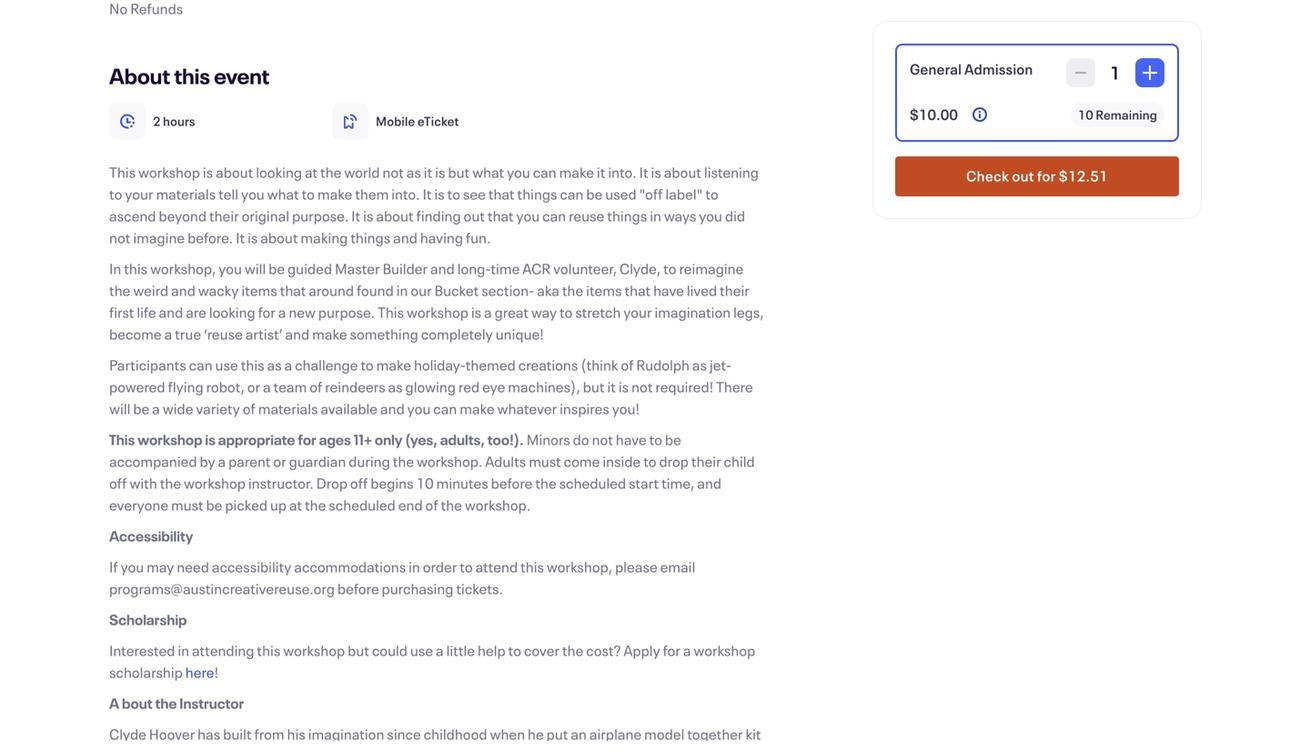 Task type: locate. For each thing, give the bounding box(es) containing it.
2 horizontal spatial for
[[663, 641, 681, 661]]

this up accompanied
[[109, 430, 135, 449]]

this
[[174, 61, 210, 90], [124, 259, 148, 278], [241, 355, 264, 375], [521, 557, 544, 577], [257, 641, 281, 661]]

the
[[320, 162, 342, 182], [109, 281, 130, 300], [562, 281, 583, 300], [393, 452, 414, 471], [160, 474, 181, 493], [535, 474, 557, 493], [305, 495, 326, 515], [441, 495, 462, 515], [562, 641, 584, 661], [155, 694, 177, 713]]

1 vertical spatial into.
[[391, 184, 420, 204]]

will down powered
[[109, 399, 130, 419]]

about up tell
[[216, 162, 253, 182]]

long-
[[457, 259, 491, 278]]

only
[[375, 430, 403, 449]]

1 horizontal spatial materials
[[258, 399, 318, 419]]

as up the 'team'
[[267, 355, 282, 375]]

will down original
[[245, 259, 266, 278]]

you inside participants can use this as a challenge to make holiday-themed creations (think of rudolph as jet- powered flying robot, or a team of reindeers as glowing red eye machines), but it is not required! there will be a wide variety of materials available and you can make whatever inspires you!
[[407, 399, 431, 419]]

their inside the minors do not have to be accompanied by a parent or guardian during the workshop. adults must come inside to drop their child off with the workshop instructor. drop off begins 10 minutes before the scheduled start time, and everyone must be picked up at the scheduled end of the workshop.
[[691, 452, 721, 471]]

ages
[[319, 430, 351, 449]]

it inside participants can use this as a challenge to make holiday-themed creations (think of rudolph as jet- powered flying robot, or a team of reindeers as glowing red eye machines), but it is not required! there will be a wide variety of materials available and you can make whatever inspires you!
[[607, 377, 616, 397]]

purpose. up making
[[292, 206, 349, 226]]

about up label" at the right top of the page
[[664, 162, 702, 182]]

your right stretch
[[624, 303, 652, 322]]

challenge
[[295, 355, 358, 375]]

a inside the minors do not have to be accompanied by a parent or guardian during the workshop. adults must come inside to drop their child off with the workshop instructor. drop off begins 10 minutes before the scheduled start time, and everyone must be picked up at the scheduled end of the workshop.
[[218, 452, 226, 471]]

1 off from the left
[[109, 474, 127, 493]]

it down (think
[[607, 377, 616, 397]]

themed
[[466, 355, 516, 375]]

but left could
[[348, 641, 369, 661]]

workshop. up minutes
[[417, 452, 483, 471]]

new
[[289, 303, 316, 322]]

1 horizontal spatial use
[[410, 641, 433, 661]]

0 horizontal spatial but
[[348, 641, 369, 661]]

1 horizontal spatial must
[[529, 452, 561, 471]]

0 horizontal spatial what
[[267, 184, 299, 204]]

0 horizontal spatial off
[[109, 474, 127, 493]]

as up the 'finding' at the left top
[[406, 162, 421, 182]]

0 vertical spatial your
[[125, 184, 153, 204]]

their down tell
[[209, 206, 239, 226]]

little
[[446, 641, 475, 661]]

this down artist'
[[241, 355, 264, 375]]

0 vertical spatial but
[[448, 162, 470, 182]]

to up 'reindeers'
[[361, 355, 374, 375]]

0 horizontal spatial before
[[337, 579, 379, 599]]

2 vertical spatial but
[[348, 641, 369, 661]]

email
[[660, 557, 696, 577]]

builder
[[383, 259, 428, 278]]

workshop down by
[[184, 474, 246, 493]]

0 vertical spatial for
[[258, 303, 276, 322]]

items
[[241, 281, 277, 300], [586, 281, 622, 300]]

workshop. down minutes
[[465, 495, 531, 515]]

it down them
[[351, 206, 361, 226]]

will
[[245, 259, 266, 278], [109, 399, 130, 419]]

items up stretch
[[586, 281, 622, 300]]

in up purchasing
[[409, 557, 420, 577]]

0 horizontal spatial or
[[247, 377, 260, 397]]

your up ascend
[[125, 184, 153, 204]]

as inside this workshop is about looking at the world not as it is but what you can make it into. it is about listening to your materials tell you what to make them into. it is to see that things can be used "off label" to ascend beyond their original purpose. it is about finding out that you can reuse things in ways you did not imagine before. it is about making things and having fun.
[[406, 162, 421, 182]]

1 horizontal spatial but
[[448, 162, 470, 182]]

workshop up beyond
[[138, 162, 200, 182]]

aka
[[537, 281, 560, 300]]

their inside this workshop is about looking at the world not as it is but what you can make it into. it is about listening to your materials tell you what to make them into. it is to see that things can be used "off label" to ascend beyond their original purpose. it is about finding out that you can reuse things in ways you did not imagine before. it is about making things and having fun.
[[209, 206, 239, 226]]

this inside if you may need accessibility accommodations in order to attend this workshop, please email programs@austincreativereuse.org before purchasing tickets.
[[521, 557, 544, 577]]

can
[[533, 162, 557, 182], [560, 184, 584, 204], [542, 206, 566, 226], [189, 355, 213, 375], [433, 399, 457, 419]]

to inside participants can use this as a challenge to make holiday-themed creations (think of rudolph as jet- powered flying robot, or a team of reindeers as glowing red eye machines), but it is not required! there will be a wide variety of materials available and you can make whatever inspires you!
[[361, 355, 374, 375]]

event
[[214, 61, 270, 90]]

1 horizontal spatial will
[[245, 259, 266, 278]]

1 horizontal spatial for
[[298, 430, 316, 449]]

please
[[615, 557, 658, 577]]

them
[[355, 184, 389, 204]]

1 vertical spatial materials
[[258, 399, 318, 419]]

off down during
[[350, 474, 368, 493]]

for up artist'
[[258, 303, 276, 322]]

rudolph
[[636, 355, 690, 375]]

the left world
[[320, 162, 342, 182]]

it up the 'finding' at the left top
[[424, 162, 432, 182]]

1 vertical spatial your
[[624, 303, 652, 322]]

a left new
[[278, 303, 286, 322]]

at inside the minors do not have to be accompanied by a parent or guardian during the workshop. adults must come inside to drop their child off with the workshop instructor. drop off begins 10 minutes before the scheduled start time, and everyone must be picked up at the scheduled end of the workshop.
[[289, 495, 302, 515]]

bout
[[122, 694, 152, 713]]

attending
[[192, 641, 254, 661]]

in inside this workshop is about looking at the world not as it is but what you can make it into. it is about listening to your materials tell you what to make them into. it is to see that things can be used "off label" to ascend beyond their original purpose. it is about finding out that you can reuse things in ways you did not imagine before. it is about making things and having fun.
[[650, 206, 661, 226]]

1 vertical spatial or
[[273, 452, 286, 471]]

0 vertical spatial use
[[215, 355, 238, 375]]

before down accommodations
[[337, 579, 379, 599]]

0 horizontal spatial will
[[109, 399, 130, 419]]

of right "end"
[[425, 495, 438, 515]]

0 vertical spatial at
[[305, 162, 318, 182]]

this inside 'interested in attending this workshop but could use a little help to cover the cost? apply for a workshop scholarship'
[[257, 641, 281, 661]]

instructor
[[180, 694, 244, 713]]

off left with at bottom left
[[109, 474, 127, 493]]

0 horizontal spatial materials
[[156, 184, 216, 204]]

1 horizontal spatial your
[[624, 303, 652, 322]]

0 horizontal spatial into.
[[391, 184, 420, 204]]

be down powered
[[133, 399, 149, 419]]

but down (think
[[583, 377, 605, 397]]

things up "master"
[[351, 228, 391, 247]]

0 horizontal spatial have
[[616, 430, 647, 449]]

what up see
[[472, 162, 504, 182]]

1 horizontal spatial scheduled
[[559, 474, 626, 493]]

guardian
[[289, 452, 346, 471]]

have up imagination
[[653, 281, 684, 300]]

0 vertical spatial this
[[109, 162, 136, 182]]

1 vertical spatial this
[[378, 303, 404, 322]]

and inside the minors do not have to be accompanied by a parent or guardian during the workshop. adults must come inside to drop their child off with the workshop instructor. drop off begins 10 minutes before the scheduled start time, and everyone must be picked up at the scheduled end of the workshop.
[[697, 474, 722, 493]]

wacky
[[198, 281, 239, 300]]

in down "off
[[650, 206, 661, 226]]

inside
[[603, 452, 641, 471]]

workshop, up weird
[[150, 259, 216, 278]]

make up reuse
[[559, 162, 594, 182]]

0 vertical spatial must
[[529, 452, 561, 471]]

scheduled down the come
[[559, 474, 626, 493]]

their
[[209, 206, 239, 226], [720, 281, 750, 300], [691, 452, 721, 471]]

'reuse
[[204, 324, 243, 344]]

come
[[564, 452, 600, 471]]

0 horizontal spatial things
[[351, 228, 391, 247]]

use
[[215, 355, 238, 375], [410, 641, 433, 661]]

looking inside this workshop is about looking at the world not as it is but what you can make it into. it is about listening to your materials tell you what to make them into. it is to see that things can be used "off label" to ascend beyond their original purpose. it is about finding out that you can reuse things in ways you did not imagine before. it is about making things and having fun.
[[256, 162, 302, 182]]

make up challenge at the left
[[312, 324, 347, 344]]

not inside participants can use this as a challenge to make holiday-themed creations (think of rudolph as jet- powered flying robot, or a team of reindeers as glowing red eye machines), but it is not required! there will be a wide variety of materials available and you can make whatever inspires you!
[[632, 377, 653, 397]]

workshop down our
[[407, 303, 469, 322]]

0 horizontal spatial workshop,
[[150, 259, 216, 278]]

0 horizontal spatial scheduled
[[329, 495, 396, 515]]

here !
[[185, 663, 218, 682]]

to right the way at left top
[[560, 303, 573, 322]]

for
[[258, 303, 276, 322], [298, 430, 316, 449], [663, 641, 681, 661]]

materials down the 'team'
[[258, 399, 318, 419]]

before inside if you may need accessibility accommodations in order to attend this workshop, please email programs@austincreativereuse.org before purchasing tickets.
[[337, 579, 379, 599]]

into. up "used"
[[608, 162, 637, 182]]

0 vertical spatial will
[[245, 259, 266, 278]]

1 vertical spatial before
[[337, 579, 379, 599]]

something
[[350, 324, 418, 344]]

2 vertical spatial for
[[663, 641, 681, 661]]

the inside this workshop is about looking at the world not as it is but what you can make it into. it is about listening to your materials tell you what to make them into. it is to see that things can be used "off label" to ascend beyond their original purpose. it is about finding out that you can reuse things in ways you did not imagine before. it is about making things and having fun.
[[320, 162, 342, 182]]

workshop
[[138, 162, 200, 182], [407, 303, 469, 322], [138, 430, 202, 449], [184, 474, 246, 493], [283, 641, 345, 661], [694, 641, 756, 661]]

at
[[305, 162, 318, 182], [289, 495, 302, 515]]

instructor.
[[248, 474, 314, 493]]

or up instructor.
[[273, 452, 286, 471]]

drop
[[316, 474, 348, 493]]

2 horizontal spatial it
[[607, 377, 616, 397]]

holiday-
[[414, 355, 466, 375]]

1 horizontal spatial workshop,
[[547, 557, 613, 577]]

to up tickets.
[[460, 557, 473, 577]]

accommodations
[[294, 557, 406, 577]]

could
[[372, 641, 408, 661]]

having
[[420, 228, 463, 247]]

machines),
[[508, 377, 580, 397]]

workshop,
[[150, 259, 216, 278], [547, 557, 613, 577]]

0 vertical spatial what
[[472, 162, 504, 182]]

not right do
[[592, 430, 613, 449]]

programs@austincreativereuse.org
[[109, 579, 335, 599]]

whatever
[[497, 399, 557, 419]]

bucket
[[435, 281, 479, 300]]

workshop inside this workshop is about looking at the world not as it is but what you can make it into. it is about listening to your materials tell you what to make them into. it is to see that things can be used "off label" to ascend beyond their original purpose. it is about finding out that you can reuse things in ways you did not imagine before. it is about making things and having fun.
[[138, 162, 200, 182]]

the right the bout
[[155, 694, 177, 713]]

may
[[147, 557, 174, 577]]

first
[[109, 303, 134, 322]]

it up "off
[[639, 162, 648, 182]]

about down them
[[376, 206, 414, 226]]

1 horizontal spatial off
[[350, 474, 368, 493]]

a right by
[[218, 452, 226, 471]]

things
[[517, 184, 557, 204], [607, 206, 647, 226], [351, 228, 391, 247]]

1 vertical spatial have
[[616, 430, 647, 449]]

1 horizontal spatial what
[[472, 162, 504, 182]]

2 vertical spatial this
[[109, 430, 135, 449]]

for inside 'interested in attending this workshop but could use a little help to cover the cost? apply for a workshop scholarship'
[[663, 641, 681, 661]]

powered
[[109, 377, 165, 397]]

glowing
[[405, 377, 456, 397]]

tickets.
[[456, 579, 503, 599]]

about
[[109, 61, 170, 90]]

but up see
[[448, 162, 470, 182]]

1 vertical spatial will
[[109, 399, 130, 419]]

will inside participants can use this as a challenge to make holiday-themed creations (think of rudolph as jet- powered flying robot, or a team of reindeers as glowing red eye machines), but it is not required! there will be a wide variety of materials available and you can make whatever inspires you!
[[109, 399, 130, 419]]

and up builder
[[393, 228, 418, 247]]

and right life
[[159, 303, 183, 322]]

this up ascend
[[109, 162, 136, 182]]

1 vertical spatial at
[[289, 495, 302, 515]]

your inside this workshop is about looking at the world not as it is but what you can make it into. it is about listening to your materials tell you what to make them into. it is to see that things can be used "off label" to ascend beyond their original purpose. it is about finding out that you can reuse things in ways you did not imagine before. it is about making things and having fun.
[[125, 184, 153, 204]]

this inside this workshop is about looking at the world not as it is but what you can make it into. it is about listening to your materials tell you what to make them into. it is to see that things can be used "off label" to ascend beyond their original purpose. it is about finding out that you can reuse things in ways you did not imagine before. it is about making things and having fun.
[[109, 162, 136, 182]]

0 horizontal spatial at
[[289, 495, 302, 515]]

guided
[[288, 259, 332, 278]]

make
[[559, 162, 594, 182], [317, 184, 352, 204], [312, 324, 347, 344], [376, 355, 411, 375], [460, 399, 495, 419]]

this right in
[[124, 259, 148, 278]]

workshop, left please
[[547, 557, 613, 577]]

at inside this workshop is about looking at the world not as it is but what you can make it into. it is about listening to your materials tell you what to make them into. it is to see that things can be used "off label" to ascend beyond their original purpose. it is about finding out that you can reuse things in ways you did not imagine before. it is about making things and having fun.
[[305, 162, 318, 182]]

0 horizontal spatial items
[[241, 281, 277, 300]]

0 horizontal spatial it
[[424, 162, 432, 182]]

0 vertical spatial things
[[517, 184, 557, 204]]

section-
[[482, 281, 534, 300]]

materials up beyond
[[156, 184, 216, 204]]

1 vertical spatial workshop,
[[547, 557, 613, 577]]

in up here at the bottom of the page
[[178, 641, 189, 661]]

0 vertical spatial scheduled
[[559, 474, 626, 493]]

artist'
[[245, 324, 283, 344]]

this right attend
[[521, 557, 544, 577]]

and up only
[[380, 399, 405, 419]]

0 horizontal spatial for
[[258, 303, 276, 322]]

out
[[464, 206, 485, 226]]

1 vertical spatial use
[[410, 641, 433, 661]]

2 horizontal spatial but
[[583, 377, 605, 397]]

mobile
[[376, 113, 415, 130]]

is inside "in this workshop, you will be guided master builder and long-time acr volunteer, clyde, to reimagine the weird and wacky items that around found in our bucket section- aka the items that have lived their first life and are looking for a new purpose. this workshop is a great way to stretch your imagination legs, become a true 'reuse artist' and make something completely unique!"
[[471, 303, 481, 322]]

drop
[[659, 452, 689, 471]]

a left little
[[436, 641, 444, 661]]

you inside "in this workshop, you will be guided master builder and long-time acr volunteer, clyde, to reimagine the weird and wacky items that around found in our bucket section- aka the items that have lived their first life and are looking for a new purpose. this workshop is a great way to stretch your imagination legs, become a true 'reuse artist' and make something completely unique!"
[[219, 259, 242, 278]]

for up the guardian
[[298, 430, 316, 449]]

the down minors
[[535, 474, 557, 493]]

to right label" at the right top of the page
[[706, 184, 719, 204]]

creations
[[518, 355, 578, 375]]

make down world
[[317, 184, 352, 204]]

is
[[203, 162, 213, 182], [435, 162, 445, 182], [651, 162, 661, 182], [434, 184, 445, 204], [363, 206, 373, 226], [248, 228, 258, 247], [471, 303, 481, 322], [619, 377, 629, 397], [205, 430, 216, 449]]

1 vertical spatial but
[[583, 377, 605, 397]]

1 vertical spatial purpose.
[[318, 303, 375, 322]]

0 vertical spatial workshop,
[[150, 259, 216, 278]]

into. right them
[[391, 184, 420, 204]]

1 horizontal spatial have
[[653, 281, 684, 300]]

1 vertical spatial looking
[[209, 303, 255, 322]]

1 horizontal spatial before
[[491, 474, 533, 493]]

make inside "in this workshop, you will be guided master builder and long-time acr volunteer, clyde, to reimagine the weird and wacky items that around found in our bucket section- aka the items that have lived their first life and are looking for a new purpose. this workshop is a great way to stretch your imagination legs, become a true 'reuse artist' and make something completely unique!"
[[312, 324, 347, 344]]

2 horizontal spatial things
[[607, 206, 647, 226]]

workshop.
[[417, 452, 483, 471], [465, 495, 531, 515]]

0 vertical spatial looking
[[256, 162, 302, 182]]

to inside if you may need accessibility accommodations in order to attend this workshop, please email programs@austincreativereuse.org before purchasing tickets.
[[460, 557, 473, 577]]

0 horizontal spatial use
[[215, 355, 238, 375]]

and right 'time,'
[[697, 474, 722, 493]]

order
[[423, 557, 457, 577]]

2 off from the left
[[350, 474, 368, 493]]

in
[[650, 206, 661, 226], [396, 281, 408, 300], [409, 557, 420, 577], [178, 641, 189, 661]]

2 vertical spatial their
[[691, 452, 721, 471]]

2 items from the left
[[586, 281, 622, 300]]

materials inside participants can use this as a challenge to make holiday-themed creations (think of rudolph as jet- powered flying robot, or a team of reindeers as glowing red eye machines), but it is not required! there will be a wide variety of materials available and you can make whatever inspires you!
[[258, 399, 318, 419]]

workshop left could
[[283, 641, 345, 661]]

to inside 'interested in attending this workshop but could use a little help to cover the cost? apply for a workshop scholarship'
[[508, 641, 521, 661]]

a left the 'team'
[[263, 377, 271, 397]]

1 horizontal spatial looking
[[256, 162, 302, 182]]

0 horizontal spatial looking
[[209, 303, 255, 322]]

0 vertical spatial before
[[491, 474, 533, 493]]

1 horizontal spatial at
[[305, 162, 318, 182]]

the right with at bottom left
[[160, 474, 181, 493]]

0 horizontal spatial must
[[171, 495, 203, 515]]

picked
[[225, 495, 268, 515]]

interested
[[109, 641, 175, 661]]

10
[[416, 474, 434, 493]]

but inside this workshop is about looking at the world not as it is but what you can make it into. it is about listening to your materials tell you what to make them into. it is to see that things can be used "off label" to ascend beyond their original purpose. it is about finding out that you can reuse things in ways you did not imagine before. it is about making things and having fun.
[[448, 162, 470, 182]]

purpose. inside "in this workshop, you will be guided master builder and long-time acr volunteer, clyde, to reimagine the weird and wacky items that around found in our bucket section- aka the items that have lived their first life and are looking for a new purpose. this workshop is a great way to stretch your imagination legs, become a true 'reuse artist' and make something completely unique!"
[[318, 303, 375, 322]]

into.
[[608, 162, 637, 182], [391, 184, 420, 204]]

have inside the minors do not have to be accompanied by a parent or guardian during the workshop. adults must come inside to drop their child off with the workshop instructor. drop off begins 10 minutes before the scheduled start time, and everyone must be picked up at the scheduled end of the workshop.
[[616, 430, 647, 449]]

things down "used"
[[607, 206, 647, 226]]

0 vertical spatial purpose.
[[292, 206, 349, 226]]

materials inside this workshop is about looking at the world not as it is but what you can make it into. it is about listening to your materials tell you what to make them into. it is to see that things can be used "off label" to ascend beyond their original purpose. it is about finding out that you can reuse things in ways you did not imagine before. it is about making things and having fun.
[[156, 184, 216, 204]]

at right up
[[289, 495, 302, 515]]

to right help
[[508, 641, 521, 661]]

looking up 'reuse
[[209, 303, 255, 322]]

here
[[185, 663, 214, 682]]

1 vertical spatial what
[[267, 184, 299, 204]]

making
[[301, 228, 348, 247]]

be left guided
[[269, 259, 285, 278]]

did
[[725, 206, 745, 226]]

that up new
[[280, 281, 306, 300]]

it
[[424, 162, 432, 182], [597, 162, 606, 182], [607, 377, 616, 397]]

0 horizontal spatial your
[[125, 184, 153, 204]]

this up something
[[378, 303, 404, 322]]

2
[[153, 113, 161, 130]]

of right the variety
[[243, 399, 255, 419]]

1 vertical spatial their
[[720, 281, 750, 300]]

must
[[529, 452, 561, 471], [171, 495, 203, 515]]

use up robot,
[[215, 355, 238, 375]]

in inside if you may need accessibility accommodations in order to attend this workshop, please email programs@austincreativereuse.org before purchasing tickets.
[[409, 557, 420, 577]]

0 vertical spatial materials
[[156, 184, 216, 204]]

1 horizontal spatial or
[[273, 452, 286, 471]]

0 vertical spatial or
[[247, 377, 260, 397]]

1 horizontal spatial items
[[586, 281, 622, 300]]

0 vertical spatial their
[[209, 206, 239, 226]]

this
[[109, 162, 136, 182], [378, 303, 404, 322], [109, 430, 135, 449]]

true
[[175, 324, 201, 344]]

0 vertical spatial into.
[[608, 162, 637, 182]]

0 vertical spatial have
[[653, 281, 684, 300]]



Task type: vqa. For each thing, say whether or not it's contained in the screenshot.
the did
yes



Task type: describe. For each thing, give the bounding box(es) containing it.
be left "picked"
[[206, 495, 222, 515]]

participants
[[109, 355, 186, 375]]

a left great
[[484, 303, 492, 322]]

this inside "in this workshop, you will be guided master builder and long-time acr volunteer, clyde, to reimagine the weird and wacky items that around found in our bucket section- aka the items that have lived their first life and are looking for a new purpose. this workshop is a great way to stretch your imagination legs, become a true 'reuse artist' and make something completely unique!"
[[124, 259, 148, 278]]

to left see
[[447, 184, 460, 204]]

workshop right apply
[[694, 641, 756, 661]]

the inside 'interested in attending this workshop but could use a little help to cover the cost? apply for a workshop scholarship'
[[562, 641, 584, 661]]

a left wide
[[152, 399, 160, 419]]

not down ascend
[[109, 228, 131, 247]]

for inside "in this workshop, you will be guided master builder and long-time acr volunteer, clyde, to reimagine the weird and wacky items that around found in our bucket section- aka the items that have lived their first life and are looking for a new purpose. this workshop is a great way to stretch your imagination legs, become a true 'reuse artist' and make something completely unique!"
[[258, 303, 276, 322]]

required!
[[656, 377, 714, 397]]

tell
[[219, 184, 238, 204]]

by
[[200, 452, 215, 471]]

attend
[[475, 557, 518, 577]]

purchasing
[[382, 579, 454, 599]]

will inside "in this workshop, you will be guided master builder and long-time acr volunteer, clyde, to reimagine the weird and wacky items that around found in our bucket section- aka the items that have lived their first life and are looking for a new purpose. this workshop is a great way to stretch your imagination legs, become a true 'reuse artist' and make something completely unique!"
[[245, 259, 266, 278]]

to right clyde,
[[663, 259, 677, 278]]

be inside "in this workshop, you will be guided master builder and long-time acr volunteer, clyde, to reimagine the weird and wacky items that around found in our bucket section- aka the items that have lived their first life and are looking for a new purpose. this workshop is a great way to stretch your imagination legs, become a true 'reuse artist' and make something completely unique!"
[[269, 259, 285, 278]]

about down original
[[260, 228, 298, 247]]

clyde,
[[620, 259, 661, 278]]

that right see
[[488, 184, 515, 204]]

and up the bucket at the top
[[430, 259, 455, 278]]

to up making
[[302, 184, 315, 204]]

be inside this workshop is about looking at the world not as it is but what you can make it into. it is about listening to your materials tell you what to make them into. it is to see that things can be used "off label" to ascend beyond their original purpose. it is about finding out that you can reuse things in ways you did not imagine before. it is about making things and having fun.
[[586, 184, 603, 204]]

accessibility
[[212, 557, 292, 577]]

a right apply
[[683, 641, 691, 661]]

everyone
[[109, 495, 168, 515]]

scholarship
[[109, 663, 183, 682]]

interested in attending this workshop but could use a little help to cover the cost? apply for a workshop scholarship
[[109, 641, 756, 682]]

life
[[137, 303, 156, 322]]

workshop up accompanied
[[138, 430, 202, 449]]

workshop, inside if you may need accessibility accommodations in order to attend this workshop, please email programs@austincreativereuse.org before purchasing tickets.
[[547, 557, 613, 577]]

way
[[531, 303, 557, 322]]

2 vertical spatial things
[[351, 228, 391, 247]]

cost?
[[586, 641, 621, 661]]

1 vertical spatial workshop.
[[465, 495, 531, 515]]

their inside "in this workshop, you will be guided master builder and long-time acr volunteer, clyde, to reimagine the weird and wacky items that around found in our bucket section- aka the items that have lived their first life and are looking for a new purpose. this workshop is a great way to stretch your imagination legs, become a true 'reuse artist' and make something completely unique!"
[[720, 281, 750, 300]]

minors
[[527, 430, 570, 449]]

looking inside "in this workshop, you will be guided master builder and long-time acr volunteer, clyde, to reimagine the weird and wacky items that around found in our bucket section- aka the items that have lived their first life and are looking for a new purpose. this workshop is a great way to stretch your imagination legs, become a true 'reuse artist' and make something completely unique!"
[[209, 303, 255, 322]]

of right (think
[[621, 355, 634, 375]]

in this workshop, you will be guided master builder and long-time acr volunteer, clyde, to reimagine the weird and wacky items that around found in our bucket section- aka the items that have lived their first life and are looking for a new purpose. this workshop is a great way to stretch your imagination legs, become a true 'reuse artist' and make something completely unique!
[[109, 259, 764, 344]]

ascend
[[109, 206, 156, 226]]

stretch
[[575, 303, 621, 322]]

before inside the minors do not have to be accompanied by a parent or guardian during the workshop. adults must come inside to drop their child off with the workshop instructor. drop off begins 10 minutes before the scheduled start time, and everyone must be picked up at the scheduled end of the workshop.
[[491, 474, 533, 493]]

with
[[130, 474, 157, 493]]

the down drop in the left of the page
[[305, 495, 326, 515]]

0 vertical spatial workshop.
[[417, 452, 483, 471]]

be up "drop"
[[665, 430, 681, 449]]

used
[[605, 184, 637, 204]]

reuse
[[569, 206, 605, 226]]

workshop inside "in this workshop, you will be guided master builder and long-time acr volunteer, clyde, to reimagine the weird and wacky items that around found in our bucket section- aka the items that have lived their first life and are looking for a new purpose. this workshop is a great way to stretch your imagination legs, become a true 'reuse artist' and make something completely unique!"
[[407, 303, 469, 322]]

master
[[335, 259, 380, 278]]

found
[[357, 281, 394, 300]]

robot,
[[206, 377, 245, 397]]

that down clyde,
[[625, 281, 651, 300]]

make down red
[[460, 399, 495, 419]]

the right aka
[[562, 281, 583, 300]]

use inside participants can use this as a challenge to make holiday-themed creations (think of rudolph as jet- powered flying robot, or a team of reindeers as glowing red eye machines), but it is not required! there will be a wide variety of materials available and you can make whatever inspires you!
[[215, 355, 238, 375]]

listening
[[704, 162, 759, 182]]

be inside participants can use this as a challenge to make holiday-themed creations (think of rudolph as jet- powered flying robot, or a team of reindeers as glowing red eye machines), but it is not required! there will be a wide variety of materials available and you can make whatever inspires you!
[[133, 399, 149, 419]]

a
[[109, 694, 119, 713]]

completely
[[421, 324, 493, 344]]

the up begins
[[393, 452, 414, 471]]

purpose. inside this workshop is about looking at the world not as it is but what you can make it into. it is about listening to your materials tell you what to make them into. it is to see that things can be used "off label" to ascend beyond their original purpose. it is about finding out that you can reuse things in ways you did not imagine before. it is about making things and having fun.
[[292, 206, 349, 226]]

this workshop is about looking at the world not as it is but what you can make it into. it is about listening to your materials tell you what to make them into. it is to see that things can be used "off label" to ascend beyond their original purpose. it is about finding out that you can reuse things in ways you did not imagine before. it is about making things and having fun.
[[109, 162, 759, 247]]

do
[[573, 430, 589, 449]]

"off
[[639, 184, 663, 204]]

(think
[[581, 355, 618, 375]]

fun.
[[466, 228, 491, 247]]

begins
[[371, 474, 414, 493]]

in inside 'interested in attending this workshop but could use a little help to cover the cost? apply for a workshop scholarship'
[[178, 641, 189, 661]]

available
[[321, 399, 378, 419]]

scholarship
[[109, 610, 187, 630]]

flying
[[168, 377, 204, 397]]

to up ascend
[[109, 184, 122, 204]]

of inside the minors do not have to be accompanied by a parent or guardian during the workshop. adults must come inside to drop their child off with the workshop instructor. drop off begins 10 minutes before the scheduled start time, and everyone must be picked up at the scheduled end of the workshop.
[[425, 495, 438, 515]]

become
[[109, 324, 162, 344]]

as left jet-
[[692, 355, 707, 375]]

label"
[[666, 184, 703, 204]]

you inside if you may need accessibility accommodations in order to attend this workshop, please email programs@austincreativereuse.org before purchasing tickets.
[[121, 557, 144, 577]]

and down new
[[285, 324, 310, 344]]

our
[[411, 281, 432, 300]]

help
[[478, 641, 506, 661]]

as left the glowing
[[388, 377, 403, 397]]

about this event
[[109, 61, 270, 90]]

this up hours
[[174, 61, 210, 90]]

are
[[186, 303, 206, 322]]

make down something
[[376, 355, 411, 375]]

to up "drop"
[[649, 430, 662, 449]]

it right before.
[[236, 228, 245, 247]]

1 vertical spatial for
[[298, 430, 316, 449]]

to up start on the bottom of page
[[643, 452, 657, 471]]

adults,
[[440, 430, 485, 449]]

not inside the minors do not have to be accompanied by a parent or guardian during the workshop. adults must come inside to drop their child off with the workshop instructor. drop off begins 10 minutes before the scheduled start time, and everyone must be picked up at the scheduled end of the workshop.
[[592, 430, 613, 449]]

in
[[109, 259, 121, 278]]

minors do not have to be accompanied by a parent or guardian during the workshop. adults must come inside to drop their child off with the workshop instructor. drop off begins 10 minutes before the scheduled start time, and everyone must be picked up at the scheduled end of the workshop.
[[109, 430, 755, 515]]

in inside "in this workshop, you will be guided master builder and long-time acr volunteer, clyde, to reimagine the weird and wacky items that around found in our bucket section- aka the items that have lived their first life and are looking for a new purpose. this workshop is a great way to stretch your imagination legs, become a true 'reuse artist' and make something completely unique!"
[[396, 281, 408, 300]]

a left true
[[164, 324, 172, 344]]

a bout the instructor
[[109, 694, 244, 713]]

this for about
[[109, 162, 136, 182]]

1 horizontal spatial things
[[517, 184, 557, 204]]

but inside 'interested in attending this workshop but could use a little help to cover the cost? apply for a workshop scholarship'
[[348, 641, 369, 661]]

reindeers
[[325, 377, 385, 397]]

lived
[[687, 281, 717, 300]]

appropriate
[[218, 430, 295, 449]]

and inside this workshop is about looking at the world not as it is but what you can make it into. it is about listening to your materials tell you what to make them into. it is to see that things can be used "off label" to ascend beyond their original purpose. it is about finding out that you can reuse things in ways you did not imagine before. it is about making things and having fun.
[[393, 228, 418, 247]]

this inside "in this workshop, you will be guided master builder and long-time acr volunteer, clyde, to reimagine the weird and wacky items that around found in our bucket section- aka the items that have lived their first life and are looking for a new purpose. this workshop is a great way to stretch your imagination legs, become a true 'reuse artist' and make something completely unique!"
[[378, 303, 404, 322]]

this inside participants can use this as a challenge to make holiday-themed creations (think of rudolph as jet- powered flying robot, or a team of reindeers as glowing red eye machines), but it is not required! there will be a wide variety of materials available and you can make whatever inspires you!
[[241, 355, 264, 375]]

a up the 'team'
[[284, 355, 292, 375]]

the down minutes
[[441, 495, 462, 515]]

eticket
[[417, 113, 459, 130]]

1 items from the left
[[241, 281, 277, 300]]

is inside participants can use this as a challenge to make holiday-themed creations (think of rudolph as jet- powered flying robot, or a team of reindeers as glowing red eye machines), but it is not required! there will be a wide variety of materials available and you can make whatever inspires you!
[[619, 377, 629, 397]]

your inside "in this workshop, you will be guided master builder and long-time acr volunteer, clyde, to reimagine the weird and wacky items that around found in our bucket section- aka the items that have lived their first life and are looking for a new purpose. this workshop is a great way to stretch your imagination legs, become a true 'reuse artist' and make something completely unique!"
[[624, 303, 652, 322]]

eye
[[482, 377, 505, 397]]

red
[[459, 377, 480, 397]]

1 vertical spatial things
[[607, 206, 647, 226]]

that right out
[[488, 206, 514, 226]]

this for appropriate
[[109, 430, 135, 449]]

or inside the minors do not have to be accompanied by a parent or guardian during the workshop. adults must come inside to drop their child off with the workshop instructor. drop off begins 10 minutes before the scheduled start time, and everyone must be picked up at the scheduled end of the workshop.
[[273, 452, 286, 471]]

not up them
[[383, 162, 404, 182]]

cover
[[524, 641, 560, 661]]

weird
[[133, 281, 169, 300]]

of down challenge at the left
[[310, 377, 322, 397]]

1 horizontal spatial it
[[597, 162, 606, 182]]

wide
[[163, 399, 193, 419]]

minutes
[[436, 474, 488, 493]]

jet-
[[710, 355, 732, 375]]

imagine
[[133, 228, 185, 247]]

it up the 'finding' at the left top
[[423, 184, 432, 204]]

workshop inside the minors do not have to be accompanied by a parent or guardian during the workshop. adults must come inside to drop their child off with the workshop instructor. drop off begins 10 minutes before the scheduled start time, and everyone must be picked up at the scheduled end of the workshop.
[[184, 474, 246, 493]]

1 vertical spatial must
[[171, 495, 203, 515]]

time
[[491, 259, 520, 278]]

too!).
[[487, 430, 524, 449]]

the up "first"
[[109, 281, 130, 300]]

2 hours
[[153, 113, 195, 130]]

1 vertical spatial scheduled
[[329, 495, 396, 515]]

or inside participants can use this as a challenge to make holiday-themed creations (think of rudolph as jet- powered flying robot, or a team of reindeers as glowing red eye machines), but it is not required! there will be a wide variety of materials available and you can make whatever inspires you!
[[247, 377, 260, 397]]

and up are
[[171, 281, 196, 300]]

have inside "in this workshop, you will be guided master builder and long-time acr volunteer, clyde, to reimagine the weird and wacky items that around found in our bucket section- aka the items that have lived their first life and are looking for a new purpose. this workshop is a great way to stretch your imagination legs, become a true 'reuse artist' and make something completely unique!"
[[653, 281, 684, 300]]

and inside participants can use this as a challenge to make holiday-themed creations (think of rudolph as jet- powered flying robot, or a team of reindeers as glowing red eye machines), but it is not required! there will be a wide variety of materials available and you can make whatever inspires you!
[[380, 399, 405, 419]]

end
[[398, 495, 423, 515]]

volunteer,
[[553, 259, 617, 278]]

but inside participants can use this as a challenge to make holiday-themed creations (think of rudolph as jet- powered flying robot, or a team of reindeers as glowing red eye machines), but it is not required! there will be a wide variety of materials available and you can make whatever inspires you!
[[583, 377, 605, 397]]

around
[[309, 281, 354, 300]]

child
[[724, 452, 755, 471]]

use inside 'interested in attending this workshop but could use a little help to cover the cost? apply for a workshop scholarship'
[[410, 641, 433, 661]]

great
[[495, 303, 529, 322]]

1 horizontal spatial into.
[[608, 162, 637, 182]]

workshop, inside "in this workshop, you will be guided master builder and long-time acr volunteer, clyde, to reimagine the weird and wacky items that around found in our bucket section- aka the items that have lived their first life and are looking for a new purpose. this workshop is a great way to stretch your imagination legs, become a true 'reuse artist' and make something completely unique!"
[[150, 259, 216, 278]]

accompanied
[[109, 452, 197, 471]]

acr
[[523, 259, 551, 278]]



